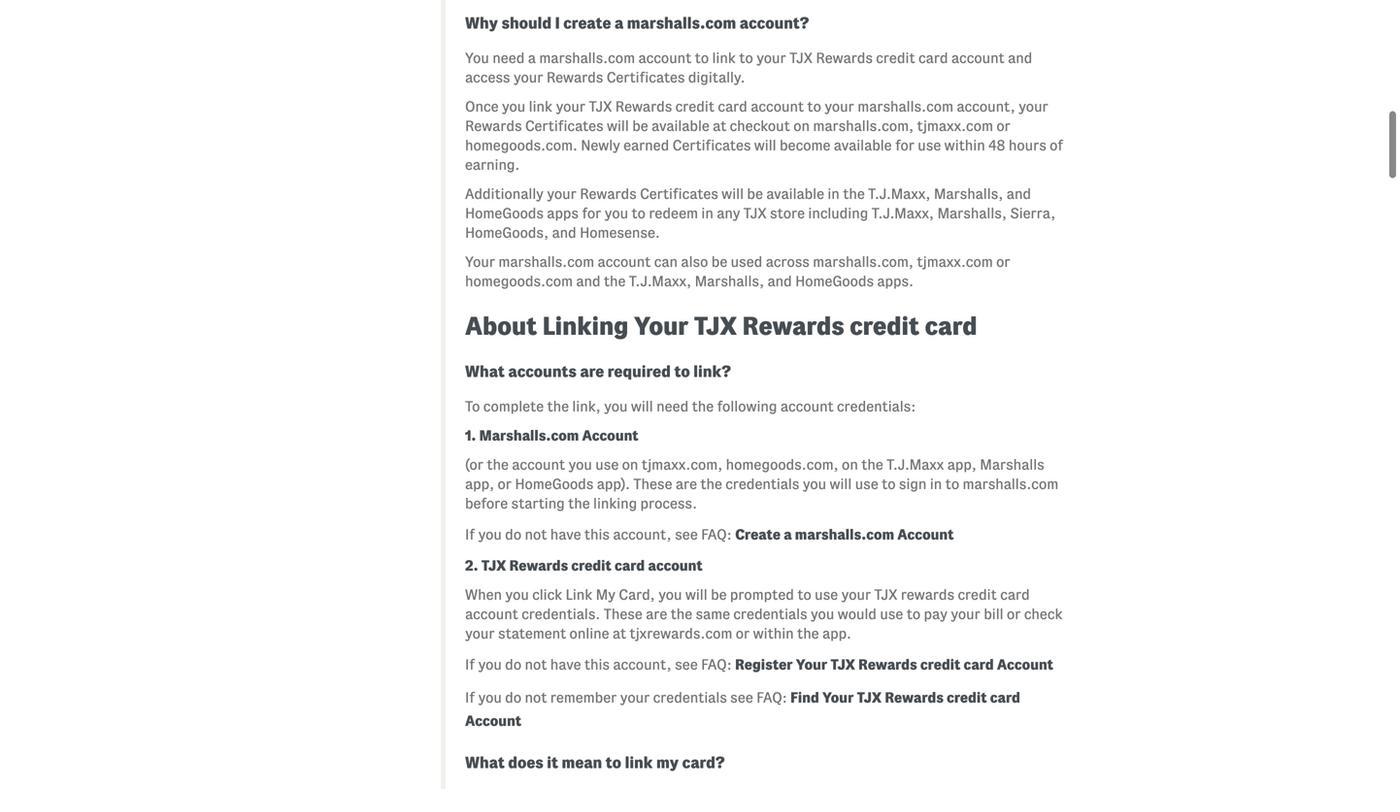 Task type: describe. For each thing, give the bounding box(es) containing it.
use right would
[[880, 606, 903, 622]]

tjmaxx.com,
[[642, 457, 723, 473]]

your left bill on the right of the page
[[951, 606, 980, 622]]

credit inside the when you click link my card, you will be prompted to use your tjx rewards credit card account credentials. these are the same credentials you would use to pay your bill or check your statement online at tjxrewards.com or within the app.
[[958, 587, 997, 603]]

rewards down the across
[[742, 313, 844, 340]]

checkout
[[730, 118, 790, 134]]

1. marshalls.com account
[[465, 428, 638, 444]]

48
[[988, 138, 1005, 154]]

what for what does it mean to link my card?
[[465, 755, 505, 772]]

will inside the additionally your rewards certificates will be available in the t.j.maxx, marshalls, and homegoods apps for you to redeem in any tjx store including t.j.maxx, marshalls, sierra, homegoods, and homesense.
[[722, 186, 744, 202]]

complete
[[483, 399, 544, 415]]

account?
[[740, 15, 809, 32]]

check
[[1024, 606, 1063, 622]]

rewards inside the additionally your rewards certificates will be available in the t.j.maxx, marshalls, and homegoods apps for you to redeem in any tjx store including t.j.maxx, marshalls, sierra, homegoods, and homesense.
[[580, 186, 637, 202]]

apps
[[547, 206, 579, 222]]

need inside you need a marshalls.com account to link to your tjx rewards credit card account and access your rewards certificates digitally.
[[492, 50, 525, 66]]

your right the remember
[[620, 690, 650, 706]]

link
[[566, 587, 593, 603]]

sign
[[899, 476, 927, 492]]

2. tjx rewards credit card account
[[465, 558, 703, 574]]

be inside the additionally your rewards certificates will be available in the t.j.maxx, marshalls, and homegoods apps for you to redeem in any tjx store including t.j.maxx, marshalls, sierra, homegoods, and homesense.
[[747, 186, 763, 202]]

your down when
[[465, 626, 495, 642]]

card inside once you link your tjx rewards credit card account to your marshalls.com account, your rewards certificates will be available at checkout on marshalls.com, tjmaxx.com or homegoods.com. newly earned certificates will become available for use within 48 hours of earning.
[[718, 99, 747, 115]]

your up "hours" on the top of page
[[1019, 99, 1048, 115]]

tjx right 2.
[[481, 558, 506, 574]]

2 vertical spatial see
[[730, 690, 753, 706]]

create
[[735, 527, 780, 543]]

marshalls.com, inside once you link your tjx rewards credit card account to your marshalls.com account, your rewards certificates will be available at checkout on marshalls.com, tjmaxx.com or homegoods.com. newly earned certificates will become available for use within 48 hours of earning.
[[813, 118, 914, 134]]

to
[[465, 399, 480, 415]]

additionally your rewards certificates will be available in the t.j.maxx, marshalls, and homegoods apps for you to redeem in any tjx store including t.j.maxx, marshalls, sierra, homegoods, and homesense.
[[465, 186, 1056, 241]]

if you do not remember your credentials see faq:
[[465, 690, 790, 706]]

the left link,
[[547, 399, 569, 415]]

remember
[[550, 690, 617, 706]]

when you click link my card, you will be prompted to use your tjx rewards credit card account credentials. these are the same credentials you would use to pay your bill or check your statement online at tjxrewards.com or within the app.
[[465, 587, 1063, 642]]

your marshalls.com account can also be used across marshalls.com, tjmaxx.com or homegoods.com and the t.j.maxx, marshalls, and homegoods apps.
[[465, 254, 1010, 289]]

account right following at the right
[[780, 399, 834, 415]]

on inside once you link your tjx rewards credit card account to your marshalls.com account, your rewards certificates will be available at checkout on marshalls.com, tjmaxx.com or homegoods.com. newly earned certificates will become available for use within 48 hours of earning.
[[793, 118, 810, 134]]

the right (or
[[487, 457, 509, 473]]

account down 'why should i create a marshalls.com account?'
[[638, 50, 692, 66]]

or up if you do not have this account, see faq: register your tjx rewards credit card account in the bottom of the page
[[736, 626, 750, 642]]

my
[[596, 587, 615, 603]]

homegoods inside the additionally your rewards certificates will be available in the t.j.maxx, marshalls, and homegoods apps for you to redeem in any tjx store including t.j.maxx, marshalls, sierra, homegoods, and homesense.
[[465, 206, 544, 222]]

find
[[790, 690, 819, 706]]

for inside once you link your tjx rewards credit card account to your marshalls.com account, your rewards certificates will be available at checkout on marshalls.com, tjmaxx.com or homegoods.com. newly earned certificates will become available for use within 48 hours of earning.
[[895, 138, 914, 154]]

app.
[[822, 626, 851, 642]]

are inside the when you click link my card, you will be prompted to use your tjx rewards credit card account credentials. these are the same credentials you would use to pay your bill or check your statement online at tjxrewards.com or within the app.
[[646, 606, 667, 622]]

if you do not have this account, see faq: create a marshalls.com account
[[465, 527, 954, 543]]

and down the across
[[768, 273, 792, 289]]

certificates inside you need a marshalls.com account to link to your tjx rewards credit card account and access your rewards certificates digitally.
[[607, 70, 685, 86]]

1 vertical spatial marshalls,
[[937, 206, 1007, 222]]

account, for create a marshalls.com account
[[613, 527, 672, 543]]

and down apps
[[552, 225, 576, 241]]

account down if you do not have this account, see faq: create a marshalls.com account
[[648, 558, 703, 574]]

tjmaxx.com inside once you link your tjx rewards credit card account to your marshalls.com account, your rewards certificates will be available at checkout on marshalls.com, tjmaxx.com or homegoods.com. newly earned certificates will become available for use within 48 hours of earning.
[[917, 118, 993, 134]]

marshalls.com
[[479, 428, 579, 444]]

bill
[[984, 606, 1004, 622]]

link inside once you link your tjx rewards credit card account to your marshalls.com account, your rewards certificates will be available at checkout on marshalls.com, tjmaxx.com or homegoods.com. newly earned certificates will become available for use within 48 hours of earning.
[[529, 99, 553, 115]]

will up newly
[[607, 118, 629, 134]]

rewards
[[901, 587, 954, 603]]

if for if you do not have this account, see faq: register your tjx rewards credit card account
[[465, 657, 475, 673]]

prompted
[[730, 587, 794, 603]]

can
[[654, 254, 678, 270]]

account, inside once you link your tjx rewards credit card account to your marshalls.com account, your rewards certificates will be available at checkout on marshalls.com, tjmaxx.com or homegoods.com. newly earned certificates will become available for use within 48 hours of earning.
[[957, 99, 1015, 115]]

link?
[[694, 363, 731, 380]]

0 vertical spatial marshalls,
[[934, 186, 1003, 202]]

account down link,
[[582, 428, 638, 444]]

tjx up link?
[[694, 313, 737, 340]]

your right access at the left top
[[513, 70, 543, 86]]

homegoods.com.
[[465, 138, 578, 154]]

rewards down would
[[858, 657, 917, 673]]

your up the 'find'
[[796, 657, 827, 673]]

credit inside the find your tjx rewards credit card account
[[947, 690, 987, 706]]

card inside the find your tjx rewards credit card account
[[990, 690, 1020, 706]]

do for if you do not have this account, see faq: create a marshalls.com account
[[505, 527, 521, 543]]

the inside the your marshalls.com account can also be used across marshalls.com, tjmaxx.com or homegoods.com and the t.j.maxx, marshalls, and homegoods apps.
[[604, 273, 626, 289]]

the left the "t.j.maxx"
[[861, 457, 883, 473]]

these inside the when you click link my card, you will be prompted to use your tjx rewards credit card account credentials. these are the same credentials you would use to pay your bill or check your statement online at tjxrewards.com or within the app.
[[604, 606, 642, 622]]

digitally.
[[688, 70, 745, 86]]

earning.
[[465, 157, 520, 173]]

app).
[[597, 476, 630, 492]]

before
[[465, 496, 508, 512]]

will down checkout
[[754, 138, 776, 154]]

of
[[1050, 138, 1063, 154]]

about linking your tjx rewards credit card
[[465, 313, 977, 340]]

what does it mean to link my card?
[[465, 755, 725, 772]]

used
[[731, 254, 762, 270]]

following
[[717, 399, 777, 415]]

rewards up become
[[816, 50, 873, 66]]

across
[[766, 254, 810, 270]]

link inside you need a marshalls.com account to link to your tjx rewards credit card account and access your rewards certificates digitally.
[[712, 50, 736, 66]]

should
[[501, 15, 552, 32]]

be inside once you link your tjx rewards credit card account to your marshalls.com account, your rewards certificates will be available at checkout on marshalls.com, tjmaxx.com or homegoods.com. newly earned certificates will become available for use within 48 hours of earning.
[[632, 118, 648, 134]]

available inside the additionally your rewards certificates will be available in the t.j.maxx, marshalls, and homegoods apps for you to redeem in any tjx store including t.j.maxx, marshalls, sierra, homegoods, and homesense.
[[766, 186, 824, 202]]

card,
[[619, 587, 655, 603]]

become
[[780, 138, 831, 154]]

on inside (or the account you use on tjmaxx.com, homegoods.com, on the t.j.maxx app, marshalls app, or homegoods app). these are the credentials you will use to sign in to marshalls.com before starting the linking process.
[[622, 457, 638, 473]]

once you link your tjx rewards credit card account to your marshalls.com account, your rewards certificates will be available at checkout on marshalls.com, tjmaxx.com or homegoods.com. newly earned certificates will become available for use within 48 hours of earning.
[[465, 99, 1063, 173]]

your down account?
[[756, 50, 786, 66]]

link,
[[572, 399, 601, 415]]

0 vertical spatial app,
[[947, 457, 977, 473]]

your inside the additionally your rewards certificates will be available in the t.j.maxx, marshalls, and homegoods apps for you to redeem in any tjx store including t.j.maxx, marshalls, sierra, homegoods, and homesense.
[[547, 186, 577, 202]]

sierra,
[[1010, 206, 1056, 222]]

marshalls.com, inside the your marshalls.com account can also be used across marshalls.com, tjmaxx.com or homegoods.com and the t.j.maxx, marshalls, and homegoods apps.
[[813, 254, 914, 270]]

certificates down checkout
[[673, 138, 751, 154]]

linking
[[542, 313, 629, 340]]

statement
[[498, 626, 566, 642]]

account inside the find your tjx rewards credit card account
[[465, 713, 521, 729]]

rewards up click
[[509, 558, 568, 574]]

account, for register your tjx rewards credit card account
[[613, 657, 672, 673]]

create
[[563, 15, 611, 32]]

account up 48
[[951, 50, 1005, 66]]

tjx inside once you link your tjx rewards credit card account to your marshalls.com account, your rewards certificates will be available at checkout on marshalls.com, tjmaxx.com or homegoods.com. newly earned certificates will become available for use within 48 hours of earning.
[[589, 99, 612, 115]]

homegoods.com
[[465, 273, 573, 289]]

within inside the when you click link my card, you will be prompted to use your tjx rewards credit card account credentials. these are the same credentials you would use to pay your bill or check your statement online at tjxrewards.com or within the app.
[[753, 626, 794, 642]]

why should i create a marshalls.com account?
[[465, 15, 809, 32]]

same
[[696, 606, 730, 622]]

0 vertical spatial t.j.maxx,
[[868, 186, 931, 202]]

accounts
[[508, 363, 577, 380]]

0 horizontal spatial app,
[[465, 476, 494, 492]]

credit inside you need a marshalls.com account to link to your tjx rewards credit card account and access your rewards certificates digitally.
[[876, 50, 915, 66]]

once
[[465, 99, 499, 115]]

rewards down "create" at the top of the page
[[546, 70, 603, 86]]

account inside (or the account you use on tjmaxx.com, homegoods.com, on the t.j.maxx app, marshalls app, or homegoods app). these are the credentials you will use to sign in to marshalls.com before starting the linking process.
[[512, 457, 565, 473]]

pay
[[924, 606, 947, 622]]

(or the account you use on tjmaxx.com, homegoods.com, on the t.j.maxx app, marshalls app, or homegoods app). these are the credentials you will use to sign in to marshalls.com before starting the linking process.
[[465, 457, 1058, 512]]

store
[[770, 206, 805, 222]]

this for if you do not have this account, see faq: register your tjx rewards credit card account
[[584, 657, 610, 673]]

process.
[[640, 496, 697, 512]]

to inside the additionally your rewards certificates will be available in the t.j.maxx, marshalls, and homegoods apps for you to redeem in any tjx store including t.j.maxx, marshalls, sierra, homegoods, and homesense.
[[632, 206, 646, 222]]

not for if you do not remember your credentials see faq:
[[525, 690, 547, 706]]

within inside once you link your tjx rewards credit card account to your marshalls.com account, your rewards certificates will be available at checkout on marshalls.com, tjmaxx.com or homegoods.com. newly earned certificates will become available for use within 48 hours of earning.
[[944, 138, 985, 154]]

this for if you do not have this account, see faq: create a marshalls.com account
[[584, 527, 610, 543]]

marshalls, inside the your marshalls.com account can also be used across marshalls.com, tjmaxx.com or homegoods.com and the t.j.maxx, marshalls, and homegoods apps.
[[695, 273, 764, 289]]

for inside the additionally your rewards certificates will be available in the t.j.maxx, marshalls, and homegoods apps for you to redeem in any tjx store including t.j.maxx, marshalls, sierra, homegoods, and homesense.
[[582, 206, 601, 222]]

it
[[547, 755, 558, 772]]

apps.
[[877, 273, 914, 289]]

your up become
[[825, 99, 854, 115]]

your inside the find your tjx rewards credit card account
[[822, 690, 854, 706]]

rewards up earned
[[615, 99, 672, 115]]

the down link?
[[692, 399, 714, 415]]

tjxrewards.com
[[630, 626, 732, 642]]

the left linking
[[568, 496, 590, 512]]

homegoods,
[[465, 225, 549, 241]]

use up would
[[815, 587, 838, 603]]

access
[[465, 70, 510, 86]]

homegoods inside (or the account you use on tjmaxx.com, homegoods.com, on the t.j.maxx app, marshalls app, or homegoods app). these are the credentials you will use to sign in to marshalls.com before starting the linking process.
[[515, 476, 594, 492]]

account down 'sign'
[[897, 527, 954, 543]]

0 vertical spatial a
[[614, 15, 624, 32]]

if you do not have this account, see faq: register your tjx rewards credit card account
[[465, 657, 1053, 673]]

redeem
[[649, 206, 698, 222]]

see for create
[[675, 527, 698, 543]]

newly
[[581, 138, 620, 154]]

what for what accounts are required to link?
[[465, 363, 505, 380]]

linking
[[593, 496, 637, 512]]

about
[[465, 313, 537, 340]]

does
[[508, 755, 543, 772]]

credentials inside (or the account you use on tjmaxx.com, homegoods.com, on the t.j.maxx app, marshalls app, or homegoods app). these are the credentials you will use to sign in to marshalls.com before starting the linking process.
[[725, 476, 799, 492]]

hours
[[1009, 138, 1046, 154]]

use up app).
[[595, 457, 619, 473]]

0 vertical spatial in
[[828, 186, 840, 202]]

find your tjx rewards credit card account link
[[465, 690, 1020, 729]]



Task type: locate. For each thing, give the bounding box(es) containing it.
do down the starting
[[505, 527, 521, 543]]

link up homegoods.com.
[[529, 99, 553, 115]]

1 horizontal spatial are
[[646, 606, 667, 622]]

1 vertical spatial these
[[604, 606, 642, 622]]

0 vertical spatial do
[[505, 527, 521, 543]]

if for if you do not have this account, see faq: create a marshalls.com account
[[465, 527, 475, 543]]

app, down (or
[[465, 476, 494, 492]]

tjmaxx.com inside the your marshalls.com account can also be used across marshalls.com, tjmaxx.com or homegoods.com and the t.j.maxx, marshalls, and homegoods apps.
[[917, 254, 993, 270]]

if for if you do not remember your credentials see faq:
[[465, 690, 475, 706]]

would
[[838, 606, 877, 622]]

2 what from the top
[[465, 755, 505, 772]]

(or
[[465, 457, 484, 473]]

required
[[608, 363, 671, 380]]

not for if you do not have this account, see faq: register your tjx rewards credit card account
[[525, 657, 547, 673]]

or inside once you link your tjx rewards credit card account to your marshalls.com account, your rewards certificates will be available at checkout on marshalls.com, tjmaxx.com or homegoods.com. newly earned certificates will become available for use within 48 hours of earning.
[[996, 118, 1011, 134]]

0 vertical spatial marshalls.com,
[[813, 118, 914, 134]]

marshalls
[[980, 457, 1044, 473]]

homegoods up the starting
[[515, 476, 594, 492]]

1 horizontal spatial a
[[614, 15, 624, 32]]

certificates down 'why should i create a marshalls.com account?'
[[607, 70, 685, 86]]

1 vertical spatial a
[[528, 50, 536, 66]]

a right "create" at the top of the page
[[614, 15, 624, 32]]

or inside (or the account you use on tjmaxx.com, homegoods.com, on the t.j.maxx app, marshalls app, or homegoods app). these are the credentials you will use to sign in to marshalls.com before starting the linking process.
[[498, 476, 512, 492]]

0 vertical spatial not
[[525, 527, 547, 543]]

click
[[532, 587, 562, 603]]

0 vertical spatial need
[[492, 50, 525, 66]]

tjx down account?
[[789, 50, 813, 66]]

are down tjmaxx.com, on the bottom
[[676, 476, 697, 492]]

a down should
[[528, 50, 536, 66]]

homegoods
[[465, 206, 544, 222], [795, 273, 874, 289], [515, 476, 594, 492]]

for
[[895, 138, 914, 154], [582, 206, 601, 222]]

will up any
[[722, 186, 744, 202]]

account down check
[[997, 657, 1053, 673]]

2 horizontal spatial are
[[676, 476, 697, 492]]

at inside once you link your tjx rewards credit card account to your marshalls.com account, your rewards certificates will be available at checkout on marshalls.com, tjmaxx.com or homegoods.com. newly earned certificates will become available for use within 48 hours of earning.
[[713, 118, 726, 134]]

marshalls.com inside once you link your tjx rewards credit card account to your marshalls.com account, your rewards certificates will be available at checkout on marshalls.com, tjmaxx.com or homegoods.com. newly earned certificates will become available for use within 48 hours of earning.
[[858, 99, 953, 115]]

credentials down prompted
[[733, 606, 807, 622]]

when
[[465, 587, 502, 603]]

tjx inside the additionally your rewards certificates will be available in the t.j.maxx, marshalls, and homegoods apps for you to redeem in any tjx store including t.j.maxx, marshalls, sierra, homegoods, and homesense.
[[743, 206, 767, 222]]

faq: left the 'find'
[[756, 690, 787, 706]]

1 vertical spatial t.j.maxx,
[[872, 206, 934, 222]]

are
[[580, 363, 604, 380], [676, 476, 697, 492], [646, 606, 667, 622]]

account inside once you link your tjx rewards credit card account to your marshalls.com account, your rewards certificates will be available at checkout on marshalls.com, tjmaxx.com or homegoods.com. newly earned certificates will become available for use within 48 hours of earning.
[[751, 99, 804, 115]]

also
[[681, 254, 708, 270]]

need up access at the left top
[[492, 50, 525, 66]]

2 horizontal spatial a
[[784, 527, 792, 543]]

t.j.maxx
[[886, 457, 944, 473]]

what
[[465, 363, 505, 380], [465, 755, 505, 772]]

credit inside once you link your tjx rewards credit card account to your marshalls.com account, your rewards certificates will be available at checkout on marshalls.com, tjmaxx.com or homegoods.com. newly earned certificates will become available for use within 48 hours of earning.
[[675, 99, 715, 115]]

register your tjx rewards credit card account link
[[735, 657, 1053, 673]]

not for if you do not have this account, see faq: create a marshalls.com account
[[525, 527, 547, 543]]

2 tjmaxx.com from the top
[[917, 254, 993, 270]]

2.
[[465, 558, 478, 574]]

2 marshalls.com, from the top
[[813, 254, 914, 270]]

0 vertical spatial link
[[712, 50, 736, 66]]

1 vertical spatial tjmaxx.com
[[917, 254, 993, 270]]

marshalls.com, up become
[[813, 118, 914, 134]]

tjx down register your tjx rewards credit card account link
[[857, 690, 882, 706]]

including
[[808, 206, 868, 222]]

1 horizontal spatial need
[[656, 399, 689, 415]]

in up including
[[828, 186, 840, 202]]

2 not from the top
[[525, 657, 547, 673]]

t.j.maxx, inside the your marshalls.com account can also be used across marshalls.com, tjmaxx.com or homegoods.com and the t.j.maxx, marshalls, and homegoods apps.
[[629, 273, 691, 289]]

2 vertical spatial link
[[625, 755, 653, 772]]

the down "homesense."
[[604, 273, 626, 289]]

t.j.maxx, up including
[[868, 186, 931, 202]]

on
[[793, 118, 810, 134], [622, 457, 638, 473]]

what up to
[[465, 363, 505, 380]]

1 horizontal spatial available
[[766, 186, 824, 202]]

within up "register"
[[753, 626, 794, 642]]

certificates up newly
[[525, 118, 603, 134]]

and up sierra,
[[1007, 186, 1031, 202]]

0 vertical spatial faq:
[[701, 527, 732, 543]]

0 vertical spatial account,
[[957, 99, 1015, 115]]

2 vertical spatial a
[[784, 527, 792, 543]]

card inside the when you click link my card, you will be prompted to use your tjx rewards credit card account credentials. these are the same credentials you would use to pay your bill or check your statement online at tjxrewards.com or within the app.
[[1000, 587, 1030, 603]]

to complete the link, you will need the following account credentials:
[[465, 399, 916, 415]]

1 horizontal spatial on
[[793, 118, 810, 134]]

rewards inside the find your tjx rewards credit card account
[[885, 690, 944, 706]]

the down tjmaxx.com, on the bottom
[[700, 476, 722, 492]]

tjx inside you need a marshalls.com account to link to your tjx rewards credit card account and access your rewards certificates digitally.
[[789, 50, 813, 66]]

use inside once you link your tjx rewards credit card account to your marshalls.com account, your rewards certificates will be available at checkout on marshalls.com, tjmaxx.com or homegoods.com. newly earned certificates will become available for use within 48 hours of earning.
[[918, 138, 941, 154]]

at
[[713, 118, 726, 134], [613, 626, 626, 642]]

marshalls.com inside the your marshalls.com account can also be used across marshalls.com, tjmaxx.com or homegoods.com and the t.j.maxx, marshalls, and homegoods apps.
[[498, 254, 594, 270]]

1 vertical spatial this
[[584, 657, 610, 673]]

app, right the "t.j.maxx"
[[947, 457, 977, 473]]

account inside the your marshalls.com account can also be used across marshalls.com, tjmaxx.com or homegoods.com and the t.j.maxx, marshalls, and homegoods apps.
[[598, 254, 651, 270]]

t.j.maxx, right including
[[872, 206, 934, 222]]

1 vertical spatial app,
[[465, 476, 494, 492]]

1 marshalls.com, from the top
[[813, 118, 914, 134]]

tjmaxx.com
[[917, 118, 993, 134], [917, 254, 993, 270]]

and up linking
[[576, 273, 601, 289]]

account down "homesense."
[[598, 254, 651, 270]]

see for register
[[675, 657, 698, 673]]

0 vertical spatial this
[[584, 527, 610, 543]]

your up would
[[841, 587, 871, 603]]

1 vertical spatial link
[[529, 99, 553, 115]]

1 vertical spatial are
[[676, 476, 697, 492]]

1 vertical spatial for
[[582, 206, 601, 222]]

in right 'sign'
[[930, 476, 942, 492]]

the up including
[[843, 186, 865, 202]]

are inside (or the account you use on tjmaxx.com, homegoods.com, on the t.j.maxx app, marshalls app, or homegoods app). these are the credentials you will use to sign in to marshalls.com before starting the linking process.
[[676, 476, 697, 492]]

homegoods down additionally
[[465, 206, 544, 222]]

0 horizontal spatial for
[[582, 206, 601, 222]]

marshalls, down 48
[[934, 186, 1003, 202]]

will up same
[[685, 587, 707, 603]]

1 vertical spatial at
[[613, 626, 626, 642]]

will inside the when you click link my card, you will be prompted to use your tjx rewards credit card account credentials. these are the same credentials you would use to pay your bill or check your statement online at tjxrewards.com or within the app.
[[685, 587, 707, 603]]

1 vertical spatial see
[[675, 657, 698, 673]]

faq: down tjxrewards.com
[[701, 657, 732, 673]]

1 vertical spatial not
[[525, 657, 547, 673]]

see down process. in the left bottom of the page
[[675, 527, 698, 543]]

marshalls, left sierra,
[[937, 206, 1007, 222]]

do for if you do not have this account, see faq: register your tjx rewards credit card account
[[505, 657, 521, 673]]

at inside the when you click link my card, you will be prompted to use your tjx rewards credit card account credentials. these are the same credentials you would use to pay your bill or check your statement online at tjxrewards.com or within the app.
[[613, 626, 626, 642]]

credentials.
[[522, 606, 600, 622]]

0 horizontal spatial are
[[580, 363, 604, 380]]

if
[[465, 527, 475, 543], [465, 657, 475, 673], [465, 690, 475, 706]]

be up earned
[[632, 118, 648, 134]]

are down card,
[[646, 606, 667, 622]]

1 vertical spatial account,
[[613, 527, 672, 543]]

certificates up the redeem
[[640, 186, 718, 202]]

account inside the when you click link my card, you will be prompted to use your tjx rewards credit card account credentials. these are the same credentials you would use to pay your bill or check your statement online at tjxrewards.com or within the app.
[[465, 606, 518, 622]]

link left my
[[625, 755, 653, 772]]

have up 2. tjx rewards credit card account
[[550, 527, 581, 543]]

your up newly
[[556, 99, 586, 115]]

2 vertical spatial do
[[505, 690, 521, 706]]

have for if you do not have this account, see faq: register your tjx rewards credit card account
[[550, 657, 581, 673]]

1 horizontal spatial app,
[[947, 457, 977, 473]]

account, down process. in the left bottom of the page
[[613, 527, 672, 543]]

create a marshalls.com account link
[[735, 527, 954, 543]]

1 vertical spatial credentials
[[733, 606, 807, 622]]

0 vertical spatial if
[[465, 527, 475, 543]]

account, up 48
[[957, 99, 1015, 115]]

1 vertical spatial in
[[701, 206, 713, 222]]

or inside the your marshalls.com account can also be used across marshalls.com, tjmaxx.com or homegoods.com and the t.j.maxx, marshalls, and homegoods apps.
[[996, 254, 1010, 270]]

credentials inside the when you click link my card, you will be prompted to use your tjx rewards credit card account credentials. these are the same credentials you would use to pay your bill or check your statement online at tjxrewards.com or within the app.
[[733, 606, 807, 622]]

2 vertical spatial account,
[[613, 657, 672, 673]]

credentials:
[[837, 399, 916, 415]]

a
[[614, 15, 624, 32], [528, 50, 536, 66], [784, 527, 792, 543]]

0 vertical spatial what
[[465, 363, 505, 380]]

homegoods.com, on
[[726, 457, 858, 473]]

faq: for register
[[701, 657, 732, 673]]

in
[[828, 186, 840, 202], [701, 206, 713, 222], [930, 476, 942, 492]]

your inside the your marshalls.com account can also be used across marshalls.com, tjmaxx.com or homegoods.com and the t.j.maxx, marshalls, and homegoods apps.
[[465, 254, 495, 270]]

account
[[638, 50, 692, 66], [951, 50, 1005, 66], [751, 99, 804, 115], [598, 254, 651, 270], [780, 399, 834, 415], [512, 457, 565, 473], [648, 558, 703, 574], [465, 606, 518, 622]]

0 vertical spatial for
[[895, 138, 914, 154]]

the
[[843, 186, 865, 202], [604, 273, 626, 289], [547, 399, 569, 415], [692, 399, 714, 415], [487, 457, 509, 473], [861, 457, 883, 473], [700, 476, 722, 492], [568, 496, 590, 512], [671, 606, 692, 622], [797, 626, 819, 642]]

0 horizontal spatial link
[[529, 99, 553, 115]]

in inside (or the account you use on tjmaxx.com, homegoods.com, on the t.j.maxx app, marshalls app, or homegoods app). these are the credentials you will use to sign in to marshalls.com before starting the linking process.
[[930, 476, 942, 492]]

starting
[[511, 496, 565, 512]]

1 vertical spatial what
[[465, 755, 505, 772]]

what accounts are required to link?
[[465, 363, 731, 380]]

1 vertical spatial available
[[834, 138, 892, 154]]

marshalls,
[[934, 186, 1003, 202], [937, 206, 1007, 222], [695, 273, 764, 289]]

1 horizontal spatial in
[[828, 186, 840, 202]]

2 vertical spatial credentials
[[653, 690, 727, 706]]

this
[[584, 527, 610, 543], [584, 657, 610, 673]]

1 horizontal spatial at
[[713, 118, 726, 134]]

2 vertical spatial not
[[525, 690, 547, 706]]

3 if from the top
[[465, 690, 475, 706]]

tjx inside the find your tjx rewards credit card account
[[857, 690, 882, 706]]

have up the remember
[[550, 657, 581, 673]]

not left the remember
[[525, 690, 547, 706]]

2 vertical spatial in
[[930, 476, 942, 492]]

to inside once you link your tjx rewards credit card account to your marshalls.com account, your rewards certificates will be available at checkout on marshalls.com, tjmaxx.com or homegoods.com. newly earned certificates will become available for use within 48 hours of earning.
[[807, 99, 821, 115]]

tjx down app.
[[831, 657, 855, 673]]

0 horizontal spatial a
[[528, 50, 536, 66]]

account down when
[[465, 606, 518, 622]]

use left 'sign'
[[855, 476, 878, 492]]

card?
[[682, 755, 725, 772]]

rewards down once
[[465, 118, 522, 134]]

you need a marshalls.com account to link to your tjx rewards credit card account and access your rewards certificates digitally.
[[465, 50, 1032, 86]]

online
[[569, 626, 609, 642]]

your down homegoods,
[[465, 254, 495, 270]]

the up tjxrewards.com
[[671, 606, 692, 622]]

your right the 'find'
[[822, 690, 854, 706]]

1 vertical spatial marshalls.com,
[[813, 254, 914, 270]]

1 vertical spatial do
[[505, 657, 521, 673]]

available
[[651, 118, 710, 134], [834, 138, 892, 154], [766, 186, 824, 202]]

why
[[465, 15, 498, 32]]

2 vertical spatial homegoods
[[515, 476, 594, 492]]

faq: for create
[[701, 527, 732, 543]]

1 this from the top
[[584, 527, 610, 543]]

available right become
[[834, 138, 892, 154]]

2 horizontal spatial link
[[712, 50, 736, 66]]

0 vertical spatial these
[[633, 476, 672, 492]]

2 vertical spatial are
[[646, 606, 667, 622]]

faq: left create
[[701, 527, 732, 543]]

be down once you link your tjx rewards credit card account to your marshalls.com account, your rewards certificates will be available at checkout on marshalls.com, tjmaxx.com or homegoods.com. newly earned certificates will become available for use within 48 hours of earning. in the top of the page
[[747, 186, 763, 202]]

any
[[717, 206, 740, 222]]

will inside (or the account you use on tjmaxx.com, homegoods.com, on the t.j.maxx app, marshalls app, or homegoods app). these are the credentials you will use to sign in to marshalls.com before starting the linking process.
[[830, 476, 852, 492]]

2 horizontal spatial in
[[930, 476, 942, 492]]

2 vertical spatial if
[[465, 690, 475, 706]]

account up does
[[465, 713, 521, 729]]

within
[[944, 138, 985, 154], [753, 626, 794, 642]]

0 vertical spatial homegoods
[[465, 206, 544, 222]]

what left does
[[465, 755, 505, 772]]

certificates inside the additionally your rewards certificates will be available in the t.j.maxx, marshalls, and homegoods apps for you to redeem in any tjx store including t.j.maxx, marshalls, sierra, homegoods, and homesense.
[[640, 186, 718, 202]]

your
[[756, 50, 786, 66], [513, 70, 543, 86], [556, 99, 586, 115], [825, 99, 854, 115], [1019, 99, 1048, 115], [547, 186, 577, 202], [841, 587, 871, 603], [951, 606, 980, 622], [465, 626, 495, 642], [620, 690, 650, 706]]

0 horizontal spatial in
[[701, 206, 713, 222]]

0 vertical spatial within
[[944, 138, 985, 154]]

and inside you need a marshalls.com account to link to your tjx rewards credit card account and access your rewards certificates digitally.
[[1008, 50, 1032, 66]]

0 vertical spatial credentials
[[725, 476, 799, 492]]

additionally
[[465, 186, 544, 202]]

earned
[[623, 138, 669, 154]]

the inside the additionally your rewards certificates will be available in the t.j.maxx, marshalls, and homegoods apps for you to redeem in any tjx store including t.j.maxx, marshalls, sierra, homegoods, and homesense.
[[843, 186, 865, 202]]

account,
[[957, 99, 1015, 115], [613, 527, 672, 543], [613, 657, 672, 673]]

1 vertical spatial if
[[465, 657, 475, 673]]

a right create
[[784, 527, 792, 543]]

available up store
[[766, 186, 824, 202]]

1 not from the top
[[525, 527, 547, 543]]

link up digitally.
[[712, 50, 736, 66]]

0 horizontal spatial available
[[651, 118, 710, 134]]

or up 48
[[996, 118, 1011, 134]]

your
[[465, 254, 495, 270], [634, 313, 689, 340], [796, 657, 827, 673], [822, 690, 854, 706]]

homesense.
[[580, 225, 660, 241]]

1 do from the top
[[505, 527, 521, 543]]

on up become
[[793, 118, 810, 134]]

this up 2. tjx rewards credit card account
[[584, 527, 610, 543]]

2 horizontal spatial available
[[834, 138, 892, 154]]

account
[[582, 428, 638, 444], [897, 527, 954, 543], [997, 657, 1053, 673], [465, 713, 521, 729]]

0 vertical spatial have
[[550, 527, 581, 543]]

1 vertical spatial need
[[656, 399, 689, 415]]

1 vertical spatial homegoods
[[795, 273, 874, 289]]

link
[[712, 50, 736, 66], [529, 99, 553, 115], [625, 755, 653, 772]]

marshalls.com inside (or the account you use on tjmaxx.com, homegoods.com, on the t.j.maxx app, marshalls app, or homegoods app). these are the credentials you will use to sign in to marshalls.com before starting the linking process.
[[963, 476, 1058, 492]]

or
[[996, 118, 1011, 134], [996, 254, 1010, 270], [498, 476, 512, 492], [1007, 606, 1021, 622], [736, 626, 750, 642]]

within left 48
[[944, 138, 985, 154]]

1 if from the top
[[465, 527, 475, 543]]

0 horizontal spatial within
[[753, 626, 794, 642]]

will down the required
[[631, 399, 653, 415]]

or right bill on the right of the page
[[1007, 606, 1021, 622]]

at left checkout
[[713, 118, 726, 134]]

1.
[[465, 428, 476, 444]]

find your tjx rewards credit card account
[[465, 690, 1020, 729]]

1 vertical spatial faq:
[[701, 657, 732, 673]]

marshalls.com inside you need a marshalls.com account to link to your tjx rewards credit card account and access your rewards certificates digitally.
[[539, 50, 635, 66]]

2 vertical spatial marshalls,
[[695, 273, 764, 289]]

2 this from the top
[[584, 657, 610, 673]]

do down statement
[[505, 657, 521, 673]]

2 have from the top
[[550, 657, 581, 673]]

3 not from the top
[[525, 690, 547, 706]]

app,
[[947, 457, 977, 473], [465, 476, 494, 492]]

3 do from the top
[[505, 690, 521, 706]]

tjx up would
[[874, 587, 898, 603]]

0 horizontal spatial need
[[492, 50, 525, 66]]

a inside you need a marshalls.com account to link to your tjx rewards credit card account and access your rewards certificates digitally.
[[528, 50, 536, 66]]

t.j.maxx,
[[868, 186, 931, 202], [872, 206, 934, 222], [629, 273, 691, 289]]

0 vertical spatial are
[[580, 363, 604, 380]]

0 horizontal spatial on
[[622, 457, 638, 473]]

these inside (or the account you use on tjmaxx.com, homegoods.com, on the t.j.maxx app, marshalls app, or homegoods app). these are the credentials you will use to sign in to marshalls.com before starting the linking process.
[[633, 476, 672, 492]]

your up the required
[[634, 313, 689, 340]]

you inside the additionally your rewards certificates will be available in the t.j.maxx, marshalls, and homegoods apps for you to redeem in any tjx store including t.j.maxx, marshalls, sierra, homegoods, and homesense.
[[605, 206, 628, 222]]

you
[[465, 50, 489, 66]]

2 vertical spatial t.j.maxx,
[[629, 273, 691, 289]]

be inside the when you click link my card, you will be prompted to use your tjx rewards credit card account credentials. these are the same credentials you would use to pay your bill or check your statement online at tjxrewards.com or within the app.
[[711, 587, 727, 603]]

1 tjmaxx.com from the top
[[917, 118, 993, 134]]

my
[[656, 755, 679, 772]]

1 have from the top
[[550, 527, 581, 543]]

tjx inside the when you click link my card, you will be prompted to use your tjx rewards credit card account credentials. these are the same credentials you would use to pay your bill or check your statement online at tjxrewards.com or within the app.
[[874, 587, 898, 603]]

and
[[1008, 50, 1032, 66], [1007, 186, 1031, 202], [552, 225, 576, 241], [576, 273, 601, 289], [768, 273, 792, 289]]

tjx up newly
[[589, 99, 612, 115]]

2 do from the top
[[505, 657, 521, 673]]

need down the required
[[656, 399, 689, 415]]

use
[[918, 138, 941, 154], [595, 457, 619, 473], [855, 476, 878, 492], [815, 587, 838, 603], [880, 606, 903, 622]]

0 vertical spatial tjmaxx.com
[[917, 118, 993, 134]]

use left 48
[[918, 138, 941, 154]]

2 if from the top
[[465, 657, 475, 673]]

mean
[[562, 755, 602, 772]]

card inside you need a marshalls.com account to link to your tjx rewards credit card account and access your rewards certificates digitally.
[[918, 50, 948, 66]]

i
[[555, 15, 560, 32]]

2 vertical spatial faq:
[[756, 690, 787, 706]]

1 what from the top
[[465, 363, 505, 380]]

the left app.
[[797, 626, 819, 642]]

1 vertical spatial on
[[622, 457, 638, 473]]

0 vertical spatial available
[[651, 118, 710, 134]]

0 vertical spatial at
[[713, 118, 726, 134]]

not down statement
[[525, 657, 547, 673]]

1 horizontal spatial within
[[944, 138, 985, 154]]

be inside the your marshalls.com account can also be used across marshalls.com, tjmaxx.com or homegoods.com and the t.j.maxx, marshalls, and homegoods apps.
[[711, 254, 727, 270]]

do for if you do not remember your credentials see faq:
[[505, 690, 521, 706]]

2 vertical spatial available
[[766, 186, 824, 202]]

tjx right any
[[743, 206, 767, 222]]

these down card,
[[604, 606, 642, 622]]

0 vertical spatial see
[[675, 527, 698, 543]]

to
[[695, 50, 709, 66], [739, 50, 753, 66], [807, 99, 821, 115], [632, 206, 646, 222], [674, 363, 690, 380], [882, 476, 896, 492], [945, 476, 959, 492], [797, 587, 811, 603], [907, 606, 921, 622], [606, 755, 621, 772]]

account, up if you do not remember your credentials see faq:
[[613, 657, 672, 673]]

0 horizontal spatial at
[[613, 626, 626, 642]]

available up earned
[[651, 118, 710, 134]]

1 vertical spatial within
[[753, 626, 794, 642]]

homegoods inside the your marshalls.com account can also be used across marshalls.com, tjmaxx.com or homegoods.com and the t.j.maxx, marshalls, and homegoods apps.
[[795, 273, 874, 289]]

rewards
[[816, 50, 873, 66], [546, 70, 603, 86], [615, 99, 672, 115], [465, 118, 522, 134], [580, 186, 637, 202], [742, 313, 844, 340], [509, 558, 568, 574], [858, 657, 917, 673], [885, 690, 944, 706]]

you inside once you link your tjx rewards credit card account to your marshalls.com account, your rewards certificates will be available at checkout on marshalls.com, tjmaxx.com or homegoods.com. newly earned certificates will become available for use within 48 hours of earning.
[[502, 99, 526, 115]]

have for if you do not have this account, see faq: create a marshalls.com account
[[550, 527, 581, 543]]

1 horizontal spatial link
[[625, 755, 653, 772]]

1 vertical spatial have
[[550, 657, 581, 673]]

1 horizontal spatial for
[[895, 138, 914, 154]]

register
[[735, 657, 793, 673]]

0 vertical spatial on
[[793, 118, 810, 134]]



Task type: vqa. For each thing, say whether or not it's contained in the screenshot.
middle in
yes



